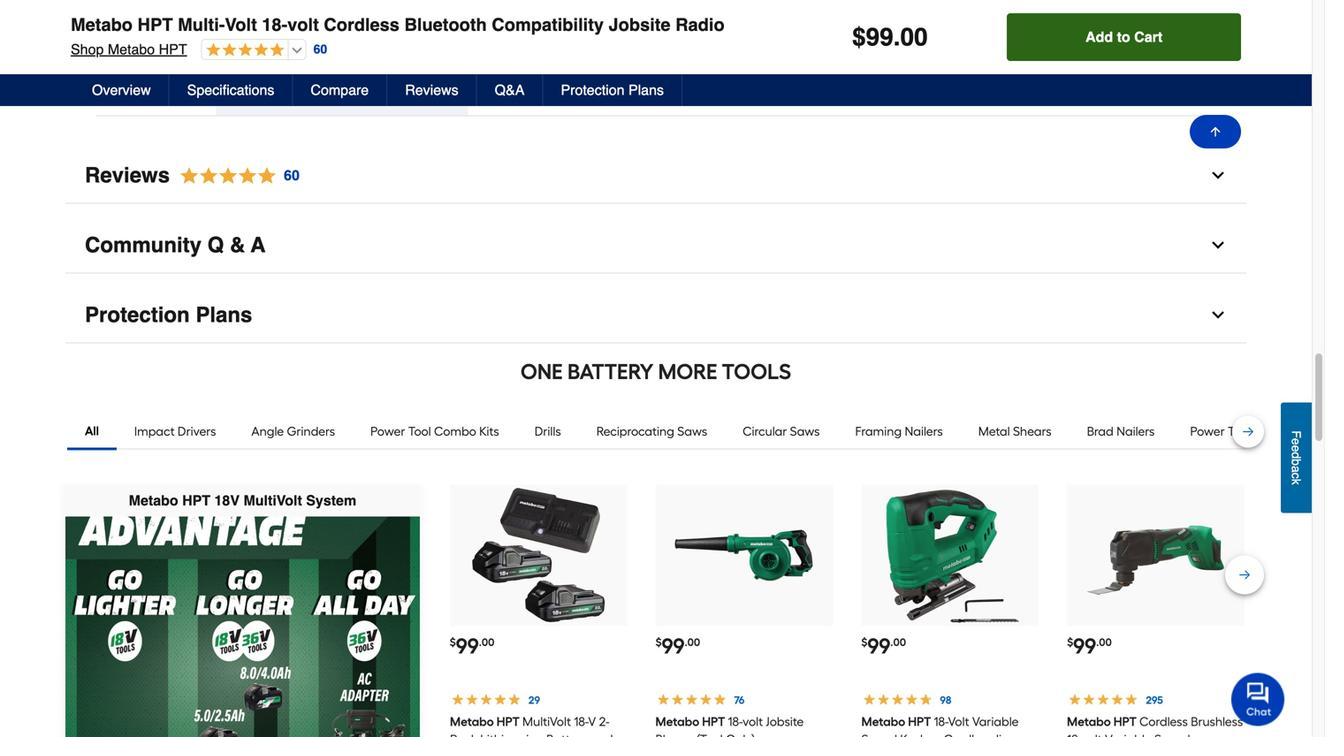 Task type: locate. For each thing, give the bounding box(es) containing it.
angle grinders button
[[234, 414, 353, 449]]

framing
[[855, 424, 902, 439]]

12-volt or 20-volt max
[[521, 26, 657, 43], [1025, 26, 1161, 43]]

2 20- from the left
[[1088, 26, 1108, 43]]

18- inside cordless brushless 18-volt variable spee
[[1067, 732, 1082, 737]]

0 horizontal spatial 12-volt or 20-volt max
[[521, 26, 657, 43]]

3 metabo hpt from the left
[[861, 714, 931, 729]]

metabo hpt
[[450, 714, 520, 729], [656, 714, 725, 729], [861, 714, 931, 729], [1067, 714, 1137, 729]]

0 horizontal spatial max
[[630, 26, 657, 43]]

$ 99 .00 for metabo hpt 18-volt variable speed keyless cordless jigsaw (bare tool) image
[[861, 633, 906, 659]]

e
[[1289, 438, 1303, 445], [1289, 445, 1303, 452]]

4 $ 99 .00 from the left
[[1067, 633, 1112, 659]]

1 horizontal spatial reviews
[[405, 82, 458, 98]]

power inside button
[[370, 424, 405, 439]]

1 metabo hpt from the left
[[450, 714, 520, 729]]

1 vertical spatial reviews
[[85, 163, 170, 187]]

12-
[[521, 26, 541, 43], [1025, 26, 1045, 43]]

1 vertical spatial 4.7 stars image
[[170, 164, 300, 188]]

drills
[[535, 424, 561, 439]]

battery up reciprocating
[[567, 359, 654, 384]]

or up 0 cell
[[567, 26, 580, 43]]

1 vertical spatial protection plans
[[85, 303, 252, 327]]

1 or from the left
[[567, 26, 580, 43]]

1 vertical spatial protection
[[85, 303, 190, 327]]

tool
[[408, 424, 431, 439], [1228, 424, 1251, 439]]

volt
[[225, 15, 257, 35]]

18- inside cell
[[269, 26, 290, 43]]

0 horizontal spatial 20-
[[584, 26, 604, 43]]

0 horizontal spatial &
[[230, 233, 245, 257]]

0 horizontal spatial protection plans
[[85, 303, 252, 327]]

system
[[306, 492, 356, 509]]

1 12-volt or 20-volt max from the left
[[521, 26, 657, 43]]

1 horizontal spatial cordless
[[1140, 714, 1188, 729]]

0 horizontal spatial saws
[[677, 424, 707, 439]]

18-volt cell
[[269, 26, 415, 44]]

0 vertical spatial plans
[[628, 82, 664, 98]]

1 e from the top
[[1289, 438, 1303, 445]]

protection plans button up one battery more tools
[[65, 288, 1246, 343]]

reviews down bluetooth
[[405, 82, 458, 98]]

reviews button
[[387, 74, 477, 106]]

metabo hpt multi-volt 18-volt cordless bluetooth compatibility jobsite radio
[[71, 15, 725, 35]]

4 metabo hpt from the left
[[1067, 714, 1137, 729]]

2 vertical spatial chevron down image
[[1209, 306, 1227, 324]]

protection plans
[[561, 82, 664, 98], [85, 303, 252, 327]]

3 .00 from the left
[[890, 636, 906, 649]]

1 nailers from the left
[[905, 424, 943, 439]]

2 or from the left
[[1071, 26, 1084, 43]]

protection right 0
[[561, 82, 625, 98]]

metabo hpt link
[[450, 714, 613, 737], [861, 714, 1032, 737]]

1 .00 from the left
[[479, 636, 494, 649]]

a
[[251, 233, 266, 257]]

battery voltage
[[96, 26, 199, 43]]

0 vertical spatial 4.7 stars image
[[202, 42, 284, 59]]

1 vertical spatial cordless
[[1140, 714, 1188, 729]]

0 vertical spatial reviews
[[405, 82, 458, 98]]

all button
[[67, 414, 117, 449]]

4.7 stars image down volt
[[202, 42, 284, 59]]

20- left to
[[1088, 26, 1108, 43]]

0 horizontal spatial jobsite
[[609, 15, 671, 35]]

e up "d"
[[1289, 438, 1303, 445]]

12- left add
[[1025, 26, 1045, 43]]

chevron down image inside community q & a button
[[1209, 236, 1227, 254]]

metabo hpt multivolt 18-v 2-pack lithium-ion battery and charger (charger included) image
[[468, 485, 609, 626]]

saws right reciprocating
[[677, 424, 707, 439]]

volt
[[287, 15, 319, 35], [290, 26, 312, 43], [541, 26, 563, 43], [604, 26, 626, 43], [1045, 26, 1067, 43], [1108, 26, 1130, 43], [743, 714, 763, 729], [1082, 732, 1102, 737]]

saws
[[677, 424, 707, 439], [790, 424, 820, 439]]

1 vertical spatial jobsite
[[766, 714, 804, 729]]

1 horizontal spatial nailers
[[1117, 424, 1155, 439]]

circular saws button
[[725, 414, 838, 449]]

1 metabo hpt link from the left
[[450, 714, 613, 737]]

1 horizontal spatial protection plans
[[561, 82, 664, 98]]

protection plans button
[[543, 74, 682, 106], [65, 288, 1246, 343]]

e up b
[[1289, 445, 1303, 452]]

batteries
[[1254, 424, 1304, 439]]

nailers right the framing at the bottom of the page
[[905, 424, 943, 439]]

cart
[[1134, 29, 1163, 45]]

protection
[[561, 82, 625, 98], [85, 303, 190, 327]]

$ 99 .00 for metabo hpt multivolt 18-v 2-pack lithium-ion battery and charger (charger included) image
[[450, 633, 494, 659]]

0 horizontal spatial cordless
[[324, 15, 399, 35]]

3 chevron down image from the top
[[1209, 306, 1227, 324]]

chevron down image for q
[[1209, 236, 1227, 254]]

1 max from the left
[[630, 26, 657, 43]]

0 horizontal spatial or
[[567, 26, 580, 43]]

or left add
[[1071, 26, 1084, 43]]

3 $ 99 .00 from the left
[[861, 633, 906, 659]]

metabo hpt link for metabo hpt multivolt 18-v 2-pack lithium-ion battery and charger (charger included) image
[[450, 714, 613, 737]]

volt inside 18-volt jobsite blower (tool only)
[[743, 714, 763, 729]]

& left c
[[1307, 424, 1315, 439]]

q
[[207, 233, 224, 257]]

power
[[370, 424, 405, 439], [1190, 424, 1225, 439]]

1 horizontal spatial plans
[[628, 82, 664, 98]]

20- up 0 cell
[[584, 26, 604, 43]]

4.7 stars image up the q
[[170, 164, 300, 188]]

20- for 1st the 12-volt or 20-volt max cell
[[584, 26, 604, 43]]

1 horizontal spatial max
[[1134, 26, 1161, 43]]

2 12-volt or 20-volt max from the left
[[1025, 26, 1161, 43]]

2 metabo hpt from the left
[[656, 714, 725, 729]]

d
[[1289, 452, 1303, 459]]

community q & a button
[[65, 218, 1246, 273]]

2 12- from the left
[[1025, 26, 1045, 43]]

0 horizontal spatial tool
[[408, 424, 431, 439]]

1 vertical spatial battery
[[567, 359, 654, 384]]

2 metabo hpt link from the left
[[861, 714, 1032, 737]]

reviews up community
[[85, 163, 170, 187]]

$ for metabo hpt multivolt 18-v 2-pack lithium-ion battery and charger (charger included) image
[[450, 636, 456, 649]]

1 vertical spatial chevron down image
[[1209, 236, 1227, 254]]

2 .00 from the left
[[685, 636, 700, 649]]

1 20- from the left
[[584, 26, 604, 43]]

jobsite inside 18-volt jobsite blower (tool only)
[[766, 714, 804, 729]]

1 horizontal spatial tool
[[1228, 424, 1251, 439]]

0 vertical spatial 60
[[313, 42, 327, 56]]

angle grinders
[[251, 424, 335, 439]]

reciprocating saws button
[[579, 414, 725, 449]]

1 horizontal spatial saws
[[790, 424, 820, 439]]

tool left combo
[[408, 424, 431, 439]]

1 tool from the left
[[408, 424, 431, 439]]

1 vertical spatial plans
[[196, 303, 252, 327]]

1 power from the left
[[370, 424, 405, 439]]

1 saws from the left
[[677, 424, 707, 439]]

nailers right brad
[[1117, 424, 1155, 439]]

presets
[[156, 80, 207, 97]]

12-volt or 20-volt max cell
[[521, 26, 667, 44], [1025, 26, 1171, 44]]

power left combo
[[370, 424, 405, 439]]

1 horizontal spatial or
[[1071, 26, 1084, 43]]

1 horizontal spatial 12-volt or 20-volt max cell
[[1025, 26, 1171, 44]]

0 vertical spatial protection plans button
[[543, 74, 682, 106]]

4.7 stars image
[[202, 42, 284, 59], [170, 164, 300, 188]]

shears
[[1013, 424, 1052, 439]]

nailers for brad nailers
[[1117, 424, 1155, 439]]

1 horizontal spatial battery
[[567, 359, 654, 384]]

0 horizontal spatial power
[[370, 424, 405, 439]]

q&a button
[[477, 74, 543, 106]]

2 power from the left
[[1190, 424, 1225, 439]]

0 horizontal spatial metabo hpt link
[[450, 714, 613, 737]]

one battery more tools
[[521, 359, 791, 384]]

metabo hpt link for metabo hpt 18-volt variable speed keyless cordless jigsaw (bare tool) image
[[861, 714, 1032, 737]]

cordless up 9 cell on the left top of page
[[324, 15, 399, 35]]

overview
[[92, 82, 151, 98]]

protection plans for topmost protection plans button
[[561, 82, 664, 98]]

1 horizontal spatial protection
[[561, 82, 625, 98]]

battery left the voltage
[[96, 26, 145, 43]]

0 vertical spatial chevron down image
[[1209, 166, 1227, 184]]

plans
[[628, 82, 664, 98], [196, 303, 252, 327]]

2 tool from the left
[[1228, 424, 1251, 439]]

99 for metabo hpt 18-volt jobsite blower (tool only) image
[[662, 633, 685, 659]]

reciprocating saws
[[596, 424, 707, 439]]

to
[[1117, 29, 1130, 45]]

chevron down image for plans
[[1209, 306, 1227, 324]]

max right to
[[1134, 26, 1161, 43]]

protection plans button right 0
[[543, 74, 682, 106]]

battery
[[96, 26, 145, 43], [567, 359, 654, 384]]

0 horizontal spatial 12-volt or 20-volt max cell
[[521, 26, 667, 44]]

0 horizontal spatial nailers
[[905, 424, 943, 439]]

chevron down image
[[1209, 166, 1227, 184], [1209, 236, 1227, 254], [1209, 306, 1227, 324]]

0 horizontal spatial protection
[[85, 303, 190, 327]]

60
[[313, 42, 327, 56], [284, 167, 300, 183]]

1 horizontal spatial jobsite
[[766, 714, 804, 729]]

1 12- from the left
[[521, 26, 541, 43]]

$ 99 . 00
[[852, 23, 928, 51]]

tool inside power tool combo kits button
[[408, 424, 431, 439]]

& left a
[[230, 233, 245, 257]]

channel presets
[[96, 80, 207, 97]]

k
[[1289, 479, 1303, 485]]

max left radio
[[630, 26, 657, 43]]

metabo hpt for metabo hpt cordless brushless 18-volt variable speed oscillating multi-tool image at the bottom of page
[[1067, 714, 1137, 729]]

saws right the circular
[[790, 424, 820, 439]]

metal
[[978, 424, 1010, 439]]

2 $ 99 .00 from the left
[[656, 633, 700, 659]]

protection down community
[[85, 303, 190, 327]]

99
[[866, 23, 893, 51], [456, 633, 479, 659], [662, 633, 685, 659], [868, 633, 890, 659], [1073, 633, 1096, 659]]

12- up 0
[[521, 26, 541, 43]]

cordless up variable
[[1140, 714, 1188, 729]]

&
[[230, 233, 245, 257], [1307, 424, 1315, 439]]

1 horizontal spatial 12-
[[1025, 26, 1045, 43]]

power tool batteries & c button
[[1172, 414, 1325, 449]]

2 saws from the left
[[790, 424, 820, 439]]

reviews inside button
[[405, 82, 458, 98]]

0 horizontal spatial 60
[[284, 167, 300, 183]]

protection plans right 0
[[561, 82, 664, 98]]

reviews
[[405, 82, 458, 98], [85, 163, 170, 187]]

saws for reciprocating saws
[[677, 424, 707, 439]]

arrow up image
[[1208, 125, 1223, 139]]

cell
[[773, 26, 919, 44]]

impact drivers
[[134, 424, 216, 439]]

20- for second the 12-volt or 20-volt max cell from left
[[1088, 26, 1108, 43]]

0 vertical spatial battery
[[96, 26, 145, 43]]

tool for batteries
[[1228, 424, 1251, 439]]

1 horizontal spatial metabo hpt link
[[861, 714, 1032, 737]]

1 horizontal spatial 20-
[[1088, 26, 1108, 43]]

kits
[[479, 424, 499, 439]]

circular saws
[[743, 424, 820, 439]]

2 chevron down image from the top
[[1209, 236, 1227, 254]]

0 horizontal spatial 12-
[[521, 26, 541, 43]]

18-
[[262, 15, 287, 35], [269, 26, 290, 43], [728, 714, 743, 729], [1067, 732, 1082, 737]]

1 vertical spatial 60
[[284, 167, 300, 183]]

f e e d b a c k
[[1289, 431, 1303, 485]]

1 vertical spatial &
[[1307, 424, 1315, 439]]

hpt
[[138, 15, 173, 35], [159, 41, 187, 57], [182, 492, 210, 509], [496, 714, 520, 729], [702, 714, 725, 729], [908, 714, 931, 729], [1114, 714, 1137, 729]]

2 nailers from the left
[[1117, 424, 1155, 439]]

0 vertical spatial protection plans
[[561, 82, 664, 98]]

1 horizontal spatial 12-volt or 20-volt max
[[1025, 26, 1161, 43]]

power inside button
[[1190, 424, 1225, 439]]

12- for second the 12-volt or 20-volt max cell from left
[[1025, 26, 1045, 43]]

framing nailers
[[855, 424, 943, 439]]

drivers
[[178, 424, 216, 439]]

saws for circular saws
[[790, 424, 820, 439]]

add
[[1086, 29, 1113, 45]]

tool inside power tool batteries & c button
[[1228, 424, 1251, 439]]

1 $ 99 .00 from the left
[[450, 633, 494, 659]]

1 horizontal spatial power
[[1190, 424, 1225, 439]]

metabo
[[71, 15, 133, 35], [108, 41, 155, 57], [129, 492, 178, 509], [450, 714, 494, 729], [656, 714, 699, 729], [861, 714, 905, 729], [1067, 714, 1111, 729]]

tool left batteries
[[1228, 424, 1251, 439]]

9 cell
[[269, 80, 415, 97]]

power left batteries
[[1190, 424, 1225, 439]]

$ 99 .00
[[450, 633, 494, 659], [656, 633, 700, 659], [861, 633, 906, 659], [1067, 633, 1112, 659]]

brushless
[[1191, 714, 1243, 729]]

protection plans down community q & a
[[85, 303, 252, 327]]



Task type: vqa. For each thing, say whether or not it's contained in the screenshot.
bottom if
no



Task type: describe. For each thing, give the bounding box(es) containing it.
power for power tool combo kits
[[370, 424, 405, 439]]

combo
[[434, 424, 476, 439]]

more
[[658, 359, 717, 384]]

0
[[521, 80, 529, 97]]

multivolt
[[243, 492, 302, 509]]

12- for 1st the 12-volt or 20-volt max cell
[[521, 26, 541, 43]]

metabo hpt cordless brushless 18-volt variable speed oscillating multi-tool image
[[1085, 485, 1227, 626]]

4.7 stars image containing 60
[[170, 164, 300, 188]]

1 12-volt or 20-volt max cell from the left
[[521, 26, 667, 44]]

tools
[[722, 359, 791, 384]]

circular
[[743, 424, 787, 439]]

bluetooth
[[404, 15, 487, 35]]

add to cart button
[[1007, 13, 1241, 61]]

0 vertical spatial cordless
[[324, 15, 399, 35]]

18-volt jobsite blower (tool only)
[[656, 714, 804, 737]]

metal shears button
[[961, 414, 1069, 449]]

.00 for metabo hpt multivolt 18-v 2-pack lithium-ion battery and charger (charger included) image
[[479, 636, 494, 649]]

radio
[[675, 15, 725, 35]]

1 vertical spatial protection plans button
[[65, 288, 1246, 343]]

framing nailers button
[[838, 414, 961, 449]]

specifications button
[[169, 74, 293, 106]]

$ for metabo hpt 18-volt variable speed keyless cordless jigsaw (bare tool) image
[[861, 636, 868, 649]]

compatibility
[[492, 15, 604, 35]]

compare button
[[293, 74, 387, 106]]

channel
[[96, 80, 152, 97]]

0 vertical spatial &
[[230, 233, 245, 257]]

18v
[[214, 492, 240, 509]]

community q & a
[[85, 233, 266, 257]]

cordless inside cordless brushless 18-volt variable spee
[[1140, 714, 1188, 729]]

metabo hpt 18v multivolt system image
[[65, 516, 420, 737]]

brad nailers
[[1087, 424, 1155, 439]]

c
[[1289, 473, 1303, 479]]

impact drivers button
[[117, 414, 234, 449]]

12-volt or 20-volt max for second the 12-volt or 20-volt max cell from left
[[1025, 26, 1161, 43]]

2 max from the left
[[1134, 26, 1161, 43]]

add to cart
[[1086, 29, 1163, 45]]

f e e d b a c k button
[[1281, 402, 1312, 513]]

metabo hpt 18-volt jobsite blower (tool only) image
[[674, 485, 815, 626]]

q&a
[[495, 82, 525, 98]]

power tool batteries & c
[[1190, 424, 1325, 439]]

a
[[1289, 466, 1303, 473]]

compare
[[311, 82, 369, 98]]

overview button
[[74, 74, 169, 106]]

18-volt
[[269, 26, 312, 43]]

b
[[1289, 459, 1303, 466]]

1 chevron down image from the top
[[1209, 166, 1227, 184]]

metabo hpt 18v multivolt system
[[129, 492, 356, 509]]

multi-
[[178, 15, 225, 35]]

drills button
[[517, 414, 579, 449]]

f
[[1289, 431, 1303, 438]]

metabo hpt 18-volt variable speed keyless cordless jigsaw (bare tool) image
[[879, 485, 1021, 626]]

protection plans for bottom protection plans button
[[85, 303, 252, 327]]

c
[[1318, 424, 1325, 439]]

community
[[85, 233, 202, 257]]

0 cell
[[521, 80, 667, 97]]

0 vertical spatial protection
[[561, 82, 625, 98]]

voltage
[[149, 26, 199, 43]]

shop
[[71, 41, 104, 57]]

reciprocating
[[596, 424, 674, 439]]

impact
[[134, 424, 175, 439]]

only)
[[726, 732, 756, 737]]

or for 1st the 12-volt or 20-volt max cell
[[567, 26, 580, 43]]

angle
[[251, 424, 284, 439]]

brad
[[1087, 424, 1114, 439]]

0 horizontal spatial battery
[[96, 26, 145, 43]]

chat invite button image
[[1231, 672, 1285, 726]]

grinders
[[287, 424, 335, 439]]

shop metabo hpt
[[71, 41, 187, 57]]

00
[[900, 23, 928, 51]]

60 inside '4.7 stars' image
[[284, 167, 300, 183]]

all
[[85, 423, 99, 438]]

brad nailers button
[[1069, 414, 1172, 449]]

9
[[269, 80, 277, 97]]

.00 for metabo hpt 18-volt jobsite blower (tool only) image
[[685, 636, 700, 649]]

99 for metabo hpt 18-volt variable speed keyless cordless jigsaw (bare tool) image
[[868, 633, 890, 659]]

(tool
[[696, 732, 723, 737]]

4 .00 from the left
[[1096, 636, 1112, 649]]

$ for metabo hpt 18-volt jobsite blower (tool only) image
[[656, 636, 662, 649]]

metal shears
[[978, 424, 1052, 439]]

1 horizontal spatial &
[[1307, 424, 1315, 439]]

0 horizontal spatial plans
[[196, 303, 252, 327]]

nailers for framing nailers
[[905, 424, 943, 439]]

0 horizontal spatial reviews
[[85, 163, 170, 187]]

tool for combo
[[408, 424, 431, 439]]

12-volt or 20-volt max for 1st the 12-volt or 20-volt max cell
[[521, 26, 657, 43]]

power tool combo kits
[[370, 424, 499, 439]]

2 12-volt or 20-volt max cell from the left
[[1025, 26, 1171, 44]]

metabo hpt for metabo hpt 18-volt variable speed keyless cordless jigsaw (bare tool) image
[[861, 714, 931, 729]]

0 vertical spatial jobsite
[[609, 15, 671, 35]]

.00 for metabo hpt 18-volt variable speed keyless cordless jigsaw (bare tool) image
[[890, 636, 906, 649]]

specifications
[[187, 82, 274, 98]]

metabo hpt for metabo hpt multivolt 18-v 2-pack lithium-ion battery and charger (charger included) image
[[450, 714, 520, 729]]

or for second the 12-volt or 20-volt max cell from left
[[1071, 26, 1084, 43]]

one
[[521, 359, 563, 384]]

variable
[[1105, 732, 1152, 737]]

power for power tool batteries & c
[[1190, 424, 1225, 439]]

2 e from the top
[[1289, 445, 1303, 452]]

$ 99 .00 for metabo hpt 18-volt jobsite blower (tool only) image
[[656, 633, 700, 659]]

volt inside cordless brushless 18-volt variable spee
[[1082, 732, 1102, 737]]

1 horizontal spatial 60
[[313, 42, 327, 56]]

99 for metabo hpt multivolt 18-v 2-pack lithium-ion battery and charger (charger included) image
[[456, 633, 479, 659]]

cordless brushless 18-volt variable spee
[[1067, 714, 1243, 737]]

18- inside 18-volt jobsite blower (tool only)
[[728, 714, 743, 729]]

blower
[[656, 732, 693, 737]]

power tool combo kits button
[[353, 414, 517, 449]]

metabo hpt for metabo hpt 18-volt jobsite blower (tool only) image
[[656, 714, 725, 729]]

.
[[893, 23, 900, 51]]



